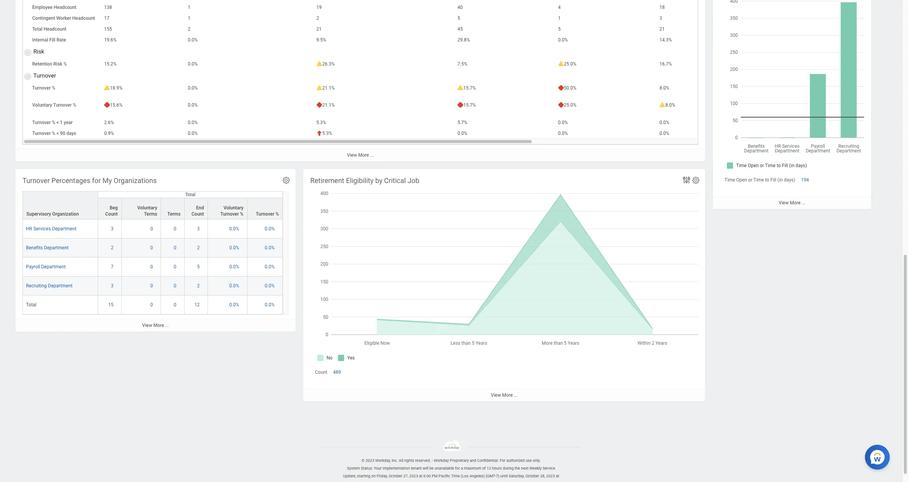 Task type: describe. For each thing, give the bounding box(es) containing it.
turnover percentages for my organizations element
[[16, 169, 296, 332]]

14.3%
[[660, 37, 673, 43]]

my
[[103, 177, 112, 185]]

40
[[458, 5, 463, 10]]

1 vertical spatial angeles)
[[459, 482, 474, 483]]

0 vertical spatial 8.0%
[[660, 85, 670, 91]]

benefits department link
[[26, 244, 69, 251]]

5.7%
[[458, 120, 468, 125]]

16.7%
[[660, 61, 673, 67]]

2 october from the left
[[526, 474, 540, 479]]

3 button down 'end count'
[[197, 226, 201, 232]]

or
[[749, 177, 753, 183]]

3 for '3' "button" below 'end count'
[[197, 226, 200, 232]]

row containing payroll department
[[23, 258, 283, 277]]

row containing beg count
[[23, 198, 283, 220]]

-
[[432, 459, 433, 463]]

0.9%
[[104, 131, 114, 136]]

3 button for 3
[[111, 226, 115, 232]]

headcount for employee headcount
[[54, 5, 77, 10]]

3 for '3' "button" corresponding to 2
[[111, 283, 114, 289]]

reserved.
[[415, 459, 431, 463]]

count for end
[[192, 212, 204, 217]]

1 horizontal spatial 5
[[458, 16, 461, 21]]

beg
[[110, 205, 118, 211]]

more inside global support organization health element
[[359, 153, 369, 158]]

view inside average time to fill positions element
[[779, 200, 789, 206]]

organizations
[[114, 177, 157, 185]]

21.1% for 15.6%
[[323, 103, 335, 108]]

saturday,
[[509, 474, 525, 479]]

turnover % inside turnover % popup button
[[256, 212, 279, 217]]

voluntary turnover % button
[[208, 198, 247, 219]]

recruiting department link
[[26, 282, 73, 289]]

configure turnover percentages for my organizations image
[[282, 176, 291, 185]]

7.5%
[[458, 61, 468, 67]]

7 button
[[111, 264, 115, 270]]

1 vertical spatial 8.0%
[[666, 103, 676, 108]]

rate
[[57, 37, 66, 43]]

end count
[[192, 205, 204, 217]]

19
[[317, 5, 322, 10]]

tenant
[[411, 467, 422, 471]]

a
[[461, 467, 463, 471]]

headcount for total headcount
[[44, 26, 66, 32]]

configure and view chart data image
[[683, 175, 692, 185]]

end
[[196, 205, 204, 211]]

workday
[[434, 459, 449, 463]]

0 vertical spatial 6:00
[[424, 474, 431, 479]]

department for recruiting department
[[48, 283, 73, 289]]

workday,
[[376, 459, 391, 463]]

21.1% for 18.9%
[[323, 85, 335, 91]]

use
[[526, 459, 532, 463]]

25.0% for 26.3%
[[564, 61, 577, 67]]

for inside © 2023 workday, inc. all rights reserved. - workday proprietary and confidential. for authorized use only. system status: your implementation tenant will be unavailable for a maximum of 12 hours during the next weekly service update; starting on friday, october 27, 2023 at 6:00 pm pacific time (los angeles) (gmt-7) until saturday, october 28, 2023 at 6:00 am pacific time (los angeles) (gmt-7).
[[455, 467, 460, 471]]

total element
[[26, 301, 36, 308]]

contingent
[[32, 16, 55, 21]]

payroll
[[26, 264, 40, 270]]

confidential.
[[478, 459, 499, 463]]

5 button
[[197, 264, 201, 270]]

status:
[[361, 467, 373, 471]]

terms button
[[161, 198, 184, 219]]

department down organization
[[52, 226, 77, 232]]

0 horizontal spatial for
[[92, 177, 101, 185]]

7
[[111, 264, 114, 270]]

4
[[559, 5, 561, 10]]

internal fill rate
[[32, 37, 66, 43]]

2 horizontal spatial 2023
[[547, 474, 555, 479]]

28,
[[541, 474, 546, 479]]

... inside retirement eligibility by critical job element
[[514, 393, 518, 398]]

2 21 from the left
[[660, 26, 665, 32]]

friday,
[[377, 474, 388, 479]]

1 vertical spatial risk
[[53, 61, 62, 67]]

next
[[522, 467, 529, 471]]

terms inside popup button
[[168, 212, 181, 217]]

terms inside voluntary terms
[[144, 212, 157, 217]]

count inside retirement eligibility by critical job element
[[315, 370, 328, 375]]

proprietary
[[450, 459, 469, 463]]

view more ... inside view more ... link
[[347, 153, 374, 158]]

more inside turnover percentages for my organizations element
[[154, 323, 164, 329]]

< for 1
[[56, 120, 59, 125]]

service
[[543, 467, 556, 471]]

2 button for 2
[[197, 245, 201, 251]]

for
[[500, 459, 506, 463]]

15.7% for 50.0%
[[464, 85, 476, 91]]

27,
[[404, 474, 409, 479]]

12 button
[[195, 302, 201, 308]]

©
[[362, 459, 365, 463]]

hr services department link
[[26, 225, 77, 232]]

internal
[[32, 37, 48, 43]]

turnover % < 1 year
[[32, 120, 73, 125]]

7).
[[486, 482, 490, 483]]

employee headcount
[[32, 5, 77, 10]]

recruiting
[[26, 283, 47, 289]]

configure retirement eligibility by critical job image
[[692, 176, 701, 185]]

view inside global support organization health element
[[347, 153, 357, 158]]

benefits department
[[26, 245, 69, 251]]

job
[[408, 177, 420, 185]]

during
[[503, 467, 514, 471]]

489 button
[[333, 370, 342, 376]]

the
[[515, 467, 521, 471]]

worker
[[56, 16, 71, 21]]

total button
[[98, 192, 283, 198]]

29.8%
[[458, 37, 470, 43]]

(in
[[778, 177, 784, 183]]

3 for '3' "button" associated with 3
[[111, 226, 114, 232]]

2 button for 3
[[197, 283, 201, 289]]

1 21 from the left
[[317, 26, 322, 32]]

voluntary turnover % inside popup button
[[221, 205, 244, 217]]

1 at from the left
[[419, 474, 423, 479]]

time open or time to fill (in days)
[[725, 177, 796, 183]]

your
[[374, 467, 382, 471]]

hours
[[493, 467, 502, 471]]

row containing recruiting department
[[23, 277, 283, 296]]

update;
[[343, 474, 356, 479]]

turnover % < 90 days
[[32, 131, 76, 136]]

0 horizontal spatial risk
[[33, 48, 44, 55]]

only.
[[533, 459, 541, 463]]

starting
[[357, 474, 371, 479]]

voluntary for voluntary turnover % popup button on the top left
[[224, 205, 244, 211]]

am
[[421, 482, 427, 483]]

eligibility
[[346, 177, 374, 185]]

supervisory organization
[[26, 212, 79, 217]]

services
[[33, 226, 51, 232]]

25.0% for 21.1%
[[564, 103, 577, 108]]

supervisory
[[26, 212, 51, 217]]

total headcount
[[32, 26, 66, 32]]

7)
[[496, 474, 500, 479]]

0 vertical spatial 5.3%
[[317, 120, 327, 125]]

0 vertical spatial pacific
[[439, 474, 451, 479]]

payroll department link
[[26, 263, 66, 270]]

to
[[766, 177, 770, 183]]



Task type: vqa. For each thing, say whether or not it's contained in the screenshot.
Retention Risk %
yes



Task type: locate. For each thing, give the bounding box(es) containing it.
1 vertical spatial 5.3%
[[323, 131, 332, 136]]

department for benefits department
[[44, 245, 69, 251]]

... inside average time to fill positions element
[[803, 200, 806, 206]]

0 vertical spatial 21.1%
[[323, 85, 335, 91]]

headcount right worker in the left top of the page
[[72, 16, 95, 21]]

on
[[372, 474, 376, 479]]

18
[[660, 5, 665, 10]]

critical
[[385, 177, 406, 185]]

more
[[359, 153, 369, 158], [791, 200, 801, 206], [154, 323, 164, 329], [503, 393, 513, 398]]

489
[[333, 370, 341, 375]]

risk right the retention
[[53, 61, 62, 67]]

2.6%
[[104, 120, 114, 125]]

collapse image for turnover
[[24, 72, 29, 82]]

year
[[64, 120, 73, 125]]

0 vertical spatial 25.0%
[[564, 61, 577, 67]]

12 right of
[[487, 467, 492, 471]]

1 vertical spatial 15.7%
[[464, 103, 476, 108]]

45
[[458, 26, 463, 32]]

voluntary inside popup button
[[224, 205, 244, 211]]

5 down "4"
[[559, 26, 561, 32]]

0 horizontal spatial 12
[[195, 302, 200, 308]]

2 25.0% from the top
[[564, 103, 577, 108]]

© 2023 workday, inc. all rights reserved. - workday proprietary and confidential. for authorized use only. system status: your implementation tenant will be unavailable for a maximum of 12 hours during the next weekly service update; starting on friday, october 27, 2023 at 6:00 pm pacific time (los angeles) (gmt-7) until saturday, october 28, 2023 at 6:00 am pacific time (los angeles) (gmt-7).
[[343, 459, 560, 483]]

4 row from the top
[[23, 239, 283, 258]]

15.7% down 7.5%
[[464, 85, 476, 91]]

1 horizontal spatial voluntary
[[137, 205, 157, 211]]

< for 90
[[56, 131, 59, 136]]

0 vertical spatial collapse image
[[24, 48, 29, 58]]

138
[[104, 5, 112, 10]]

voluntary turnover %
[[32, 103, 76, 108], [221, 205, 244, 217]]

2 vertical spatial headcount
[[44, 26, 66, 32]]

2 21.1% from the top
[[323, 103, 335, 108]]

0 vertical spatial <
[[56, 120, 59, 125]]

2 horizontal spatial voluntary
[[224, 205, 244, 211]]

0 horizontal spatial voluntary turnover %
[[32, 103, 76, 108]]

3 down 18
[[660, 16, 663, 21]]

1 horizontal spatial voluntary turnover %
[[221, 205, 244, 217]]

global support organization health element
[[16, 0, 909, 162]]

0 horizontal spatial 21
[[317, 26, 322, 32]]

row containing benefits department
[[23, 239, 283, 258]]

2023 right 28,
[[547, 474, 555, 479]]

1 horizontal spatial for
[[455, 467, 460, 471]]

12 down 5 button
[[195, 302, 200, 308]]

90
[[60, 131, 65, 136]]

row
[[23, 191, 283, 220], [23, 198, 283, 220], [23, 220, 283, 239], [23, 239, 283, 258], [23, 258, 283, 277], [23, 277, 283, 296], [23, 296, 283, 315]]

retirement eligibility by critical job
[[311, 177, 420, 185]]

fill right "to"
[[771, 177, 777, 183]]

3 row from the top
[[23, 220, 283, 239]]

3 button down 7 'button'
[[111, 283, 115, 289]]

21 up 9.5% on the left top of the page
[[317, 26, 322, 32]]

15 button
[[108, 302, 115, 308]]

turnover
[[33, 72, 56, 79], [32, 85, 51, 91], [53, 103, 72, 108], [32, 120, 51, 125], [32, 131, 51, 136], [23, 177, 50, 185], [221, 212, 239, 217], [256, 212, 275, 217]]

1 terms from the left
[[144, 212, 157, 217]]

3 down 'beg count'
[[111, 226, 114, 232]]

25.0%
[[564, 61, 577, 67], [564, 103, 577, 108]]

3
[[660, 16, 663, 21], [111, 226, 114, 232], [197, 226, 200, 232], [111, 283, 114, 289]]

2 button up the 7
[[111, 245, 115, 251]]

pacific down the pm
[[428, 482, 440, 483]]

1 horizontal spatial 6:00
[[424, 474, 431, 479]]

hr services department
[[26, 226, 77, 232]]

15.6%
[[110, 103, 123, 108]]

18.9%
[[110, 85, 123, 91]]

15
[[108, 302, 114, 308]]

angeles) down the maximum on the bottom right of the page
[[470, 474, 485, 479]]

turnover % inside global support organization health element
[[32, 85, 55, 91]]

risk down internal
[[33, 48, 44, 55]]

1 horizontal spatial fill
[[771, 177, 777, 183]]

footer
[[0, 441, 903, 483]]

8.0%
[[660, 85, 670, 91], [666, 103, 676, 108]]

1 < from the top
[[56, 120, 59, 125]]

5 down 40
[[458, 16, 461, 21]]

0 horizontal spatial october
[[389, 474, 403, 479]]

3 down 'end count'
[[197, 226, 200, 232]]

headcount up internal fill rate
[[44, 26, 66, 32]]

fill left rate
[[49, 37, 55, 43]]

total inside popup button
[[185, 192, 196, 198]]

0 horizontal spatial at
[[419, 474, 423, 479]]

1 horizontal spatial october
[[526, 474, 540, 479]]

1 vertical spatial (gmt-
[[475, 482, 486, 483]]

fill inside global support organization health element
[[49, 37, 55, 43]]

0
[[150, 226, 153, 232], [174, 226, 176, 232], [150, 245, 153, 251], [174, 245, 176, 251], [150, 264, 153, 270], [174, 264, 176, 270], [150, 283, 153, 289], [174, 283, 176, 289], [150, 302, 153, 308], [174, 302, 176, 308]]

0 horizontal spatial terms
[[144, 212, 157, 217]]

1 october from the left
[[389, 474, 403, 479]]

19.6%
[[104, 37, 117, 43]]

count inside 'popup button'
[[192, 212, 204, 217]]

50.0%
[[564, 85, 577, 91]]

for left my on the left
[[92, 177, 101, 185]]

0 vertical spatial 5
[[458, 16, 461, 21]]

2 horizontal spatial count
[[315, 370, 328, 375]]

2023 right ©
[[366, 459, 375, 463]]

0 horizontal spatial 5
[[197, 264, 200, 270]]

for left a
[[455, 467, 460, 471]]

1 vertical spatial headcount
[[72, 16, 95, 21]]

25.0% down 50.0%
[[564, 103, 577, 108]]

turnover %
[[32, 85, 55, 91], [256, 212, 279, 217]]

payroll department
[[26, 264, 66, 270]]

1 horizontal spatial (los
[[461, 474, 469, 479]]

count inside popup button
[[105, 212, 118, 217]]

collapse image for risk
[[24, 48, 29, 58]]

21.1%
[[323, 85, 335, 91], [323, 103, 335, 108]]

0 horizontal spatial turnover %
[[32, 85, 55, 91]]

voluntary up turnover % < 1 year
[[32, 103, 52, 108]]

155
[[104, 26, 112, 32]]

1 21.1% from the top
[[323, 85, 335, 91]]

pacific
[[439, 474, 451, 479], [428, 482, 440, 483]]

15.7% for 25.0%
[[464, 103, 476, 108]]

department for payroll department
[[41, 264, 66, 270]]

1 vertical spatial voluntary turnover %
[[221, 205, 244, 217]]

0 horizontal spatial (los
[[451, 482, 458, 483]]

until
[[501, 474, 508, 479]]

total down "recruiting"
[[26, 302, 36, 308]]

3 button for 2
[[111, 283, 115, 289]]

at right 28,
[[556, 474, 560, 479]]

footer containing © 2023 workday, inc. all rights reserved. - workday proprietary and confidential. for authorized use only. system status: your implementation tenant will be unavailable for a maximum of 12 hours during the next weekly service update; starting on friday, october 27, 2023 at 6:00 pm pacific time (los angeles) (gmt-7) until saturday, october 28, 2023 at 6:00 am pacific time (los angeles) (gmt-7).
[[0, 441, 903, 483]]

voluntary turnover % up turnover % < 1 year
[[32, 103, 76, 108]]

system
[[347, 467, 360, 471]]

2 button down 5 button
[[197, 283, 201, 289]]

2 button up 5 button
[[197, 245, 201, 251]]

unavailable
[[435, 467, 455, 471]]

average time to fill positions element
[[714, 0, 872, 209]]

5 up the 12 button
[[197, 264, 200, 270]]

0 vertical spatial 15.7%
[[464, 85, 476, 91]]

terms left end count 'popup button'
[[168, 212, 181, 217]]

retirement eligibility by critical job element
[[304, 169, 706, 402]]

2 row from the top
[[23, 198, 283, 220]]

count
[[105, 212, 118, 217], [192, 212, 204, 217], [315, 370, 328, 375]]

rights
[[405, 459, 414, 463]]

0 horizontal spatial 2023
[[366, 459, 375, 463]]

3 down 7 'button'
[[111, 283, 114, 289]]

count for beg
[[105, 212, 118, 217]]

(los
[[461, 474, 469, 479], [451, 482, 458, 483]]

headcount
[[54, 5, 77, 10], [72, 16, 95, 21], [44, 26, 66, 32]]

2 collapse image from the top
[[24, 72, 29, 82]]

3 button down 'beg count'
[[111, 226, 115, 232]]

view inside turnover percentages for my organizations element
[[142, 323, 152, 329]]

0 button
[[150, 226, 154, 232], [174, 226, 178, 232], [150, 245, 154, 251], [174, 245, 178, 251], [150, 264, 154, 270], [174, 264, 178, 270], [150, 283, 154, 289], [174, 283, 178, 289], [150, 302, 154, 308], [174, 302, 178, 308]]

october down implementation
[[389, 474, 403, 479]]

12
[[195, 302, 200, 308], [487, 467, 492, 471]]

voluntary inside "popup button"
[[137, 205, 157, 211]]

12 inside © 2023 workday, inc. all rights reserved. - workday proprietary and confidential. for authorized use only. system status: your implementation tenant will be unavailable for a maximum of 12 hours during the next weekly service update; starting on friday, october 27, 2023 at 6:00 pm pacific time (los angeles) (gmt-7) until saturday, october 28, 2023 at 6:00 am pacific time (los angeles) (gmt-7).
[[487, 467, 492, 471]]

1 vertical spatial total
[[185, 192, 196, 198]]

days)
[[785, 177, 796, 183]]

0 horizontal spatial fill
[[49, 37, 55, 43]]

26.3%
[[323, 61, 335, 67]]

implementation
[[383, 467, 410, 471]]

weekly
[[530, 467, 542, 471]]

0.0% button
[[229, 226, 241, 232], [265, 226, 276, 232], [229, 245, 241, 251], [265, 245, 276, 251], [229, 264, 241, 270], [265, 264, 276, 270], [229, 283, 241, 289], [265, 283, 276, 289], [229, 302, 241, 308], [265, 302, 276, 308]]

5 row from the top
[[23, 258, 283, 277]]

view more ... inside retirement eligibility by critical job element
[[491, 393, 518, 398]]

0 vertical spatial headcount
[[54, 5, 77, 10]]

maximum
[[464, 467, 482, 471]]

voluntary inside global support organization health element
[[32, 103, 52, 108]]

view more ... inside average time to fill positions element
[[779, 200, 806, 206]]

6:00 left am
[[413, 482, 420, 483]]

0 vertical spatial risk
[[33, 48, 44, 55]]

voluntary
[[32, 103, 52, 108], [137, 205, 157, 211], [224, 205, 244, 211]]

october down weekly
[[526, 474, 540, 479]]

1 vertical spatial 5
[[559, 26, 561, 32]]

1 row from the top
[[23, 191, 283, 220]]

terms left terms popup button
[[144, 212, 157, 217]]

benefits
[[26, 245, 43, 251]]

3 button
[[111, 226, 115, 232], [197, 226, 201, 232], [111, 283, 115, 289]]

1 vertical spatial <
[[56, 131, 59, 136]]

0 horizontal spatial count
[[105, 212, 118, 217]]

and
[[470, 459, 477, 463]]

194
[[802, 177, 810, 183]]

0 vertical spatial for
[[92, 177, 101, 185]]

view inside retirement eligibility by critical job element
[[491, 393, 501, 398]]

21 up 14.3%
[[660, 26, 665, 32]]

voluntary for voluntary terms "popup button"
[[137, 205, 157, 211]]

authorized
[[507, 459, 525, 463]]

voluntary terms
[[137, 205, 157, 217]]

percentages
[[52, 177, 90, 185]]

1 horizontal spatial 2023
[[410, 474, 418, 479]]

2 vertical spatial total
[[26, 302, 36, 308]]

pm
[[432, 474, 438, 479]]

end count button
[[185, 198, 208, 219]]

more inside average time to fill positions element
[[791, 200, 801, 206]]

total for total headcount
[[32, 26, 42, 32]]

9.5%
[[317, 37, 327, 43]]

view more ... link inside global support organization health element
[[16, 149, 706, 162]]

employee
[[32, 5, 53, 10]]

total up internal
[[32, 26, 42, 32]]

0 vertical spatial 12
[[195, 302, 200, 308]]

0 vertical spatial (los
[[461, 474, 469, 479]]

headcount up worker in the left top of the page
[[54, 5, 77, 10]]

0 vertical spatial total
[[32, 26, 42, 32]]

2 at from the left
[[556, 474, 560, 479]]

5 inside 5 button
[[197, 264, 200, 270]]

(los down unavailable
[[451, 482, 458, 483]]

1 vertical spatial 6:00
[[413, 482, 420, 483]]

0 vertical spatial voluntary turnover %
[[32, 103, 76, 108]]

voluntary left terms popup button
[[137, 205, 157, 211]]

department up 'recruiting department' link
[[41, 264, 66, 270]]

15.2%
[[104, 61, 117, 67]]

1 vertical spatial 25.0%
[[564, 103, 577, 108]]

2 < from the top
[[56, 131, 59, 136]]

2 vertical spatial 5
[[197, 264, 200, 270]]

0 vertical spatial angeles)
[[470, 474, 485, 479]]

1 collapse image from the top
[[24, 48, 29, 58]]

3 inside global support organization health element
[[660, 16, 663, 21]]

turnover inside voluntary turnover %
[[221, 212, 239, 217]]

department down hr services department
[[44, 245, 69, 251]]

angeles) down a
[[459, 482, 474, 483]]

(gmt- down of
[[475, 482, 486, 483]]

0 vertical spatial fill
[[49, 37, 55, 43]]

voluntary terms button
[[122, 198, 161, 219]]

total for total element
[[26, 302, 36, 308]]

pacific down unavailable
[[439, 474, 451, 479]]

count down the "end"
[[192, 212, 204, 217]]

hr
[[26, 226, 32, 232]]

view more ... link
[[16, 149, 706, 162], [714, 197, 872, 209], [16, 319, 296, 332], [304, 389, 706, 402]]

0 horizontal spatial voluntary
[[32, 103, 52, 108]]

turnover % button
[[248, 198, 283, 219]]

0 horizontal spatial (gmt-
[[475, 482, 486, 483]]

for
[[92, 177, 101, 185], [455, 467, 460, 471]]

department right "recruiting"
[[48, 283, 73, 289]]

12 inside button
[[195, 302, 200, 308]]

(los down a
[[461, 474, 469, 479]]

1 vertical spatial pacific
[[428, 482, 440, 483]]

will
[[423, 467, 429, 471]]

...
[[370, 153, 374, 158], [803, 200, 806, 206], [165, 323, 169, 329], [514, 393, 518, 398]]

(gmt- up 7).
[[486, 474, 496, 479]]

1 horizontal spatial turnover %
[[256, 212, 279, 217]]

25.0% up 50.0%
[[564, 61, 577, 67]]

1 horizontal spatial (gmt-
[[486, 474, 496, 479]]

1 vertical spatial for
[[455, 467, 460, 471]]

voluntary turnover % inside global support organization health element
[[32, 103, 76, 108]]

total up end count 'popup button'
[[185, 192, 196, 198]]

2 15.7% from the top
[[464, 103, 476, 108]]

more inside retirement eligibility by critical job element
[[503, 393, 513, 398]]

2 terms from the left
[[168, 212, 181, 217]]

1 horizontal spatial at
[[556, 474, 560, 479]]

1 horizontal spatial risk
[[53, 61, 62, 67]]

0 vertical spatial (gmt-
[[486, 474, 496, 479]]

... inside turnover percentages for my organizations element
[[165, 323, 169, 329]]

1 vertical spatial 12
[[487, 467, 492, 471]]

view
[[347, 153, 357, 158], [779, 200, 789, 206], [142, 323, 152, 329], [491, 393, 501, 398]]

2 horizontal spatial 5
[[559, 26, 561, 32]]

supervisory organization button
[[23, 192, 98, 219]]

0 vertical spatial turnover %
[[32, 85, 55, 91]]

2023 right 27,
[[410, 474, 418, 479]]

< left year at the left
[[56, 120, 59, 125]]

1 horizontal spatial 12
[[487, 467, 492, 471]]

risk
[[33, 48, 44, 55], [53, 61, 62, 67]]

1 horizontal spatial 21
[[660, 26, 665, 32]]

1 15.7% from the top
[[464, 85, 476, 91]]

1 25.0% from the top
[[564, 61, 577, 67]]

... inside global support organization health element
[[370, 153, 374, 158]]

organization
[[52, 212, 79, 217]]

1 horizontal spatial terms
[[168, 212, 181, 217]]

21
[[317, 26, 322, 32], [660, 26, 665, 32]]

1 vertical spatial 21.1%
[[323, 103, 335, 108]]

row containing hr services department
[[23, 220, 283, 239]]

15.7% up 5.7%
[[464, 103, 476, 108]]

1 vertical spatial (los
[[451, 482, 458, 483]]

6:00 up am
[[424, 474, 431, 479]]

6 row from the top
[[23, 277, 283, 296]]

voluntary turnover % right the "end"
[[221, 205, 244, 217]]

1 horizontal spatial count
[[192, 212, 204, 217]]

7 row from the top
[[23, 296, 283, 315]]

6:00
[[424, 474, 431, 479], [413, 482, 420, 483]]

1 vertical spatial fill
[[771, 177, 777, 183]]

turnover percentages for my organizations
[[23, 177, 157, 185]]

count down "beg"
[[105, 212, 118, 217]]

1 vertical spatial turnover %
[[256, 212, 279, 217]]

voluntary left turnover % popup button
[[224, 205, 244, 211]]

0 horizontal spatial 6:00
[[413, 482, 420, 483]]

collapse image
[[24, 48, 29, 58], [24, 72, 29, 82]]

by
[[376, 177, 383, 185]]

at up am
[[419, 474, 423, 479]]

view more ... inside turnover percentages for my organizations element
[[142, 323, 169, 329]]

retention
[[32, 61, 52, 67]]

retention risk %
[[32, 61, 67, 67]]

< left 90
[[56, 131, 59, 136]]

5.3%
[[317, 120, 327, 125], [323, 131, 332, 136]]

1 vertical spatial collapse image
[[24, 72, 29, 82]]

count left 489
[[315, 370, 328, 375]]

total inside global support organization health element
[[32, 26, 42, 32]]



